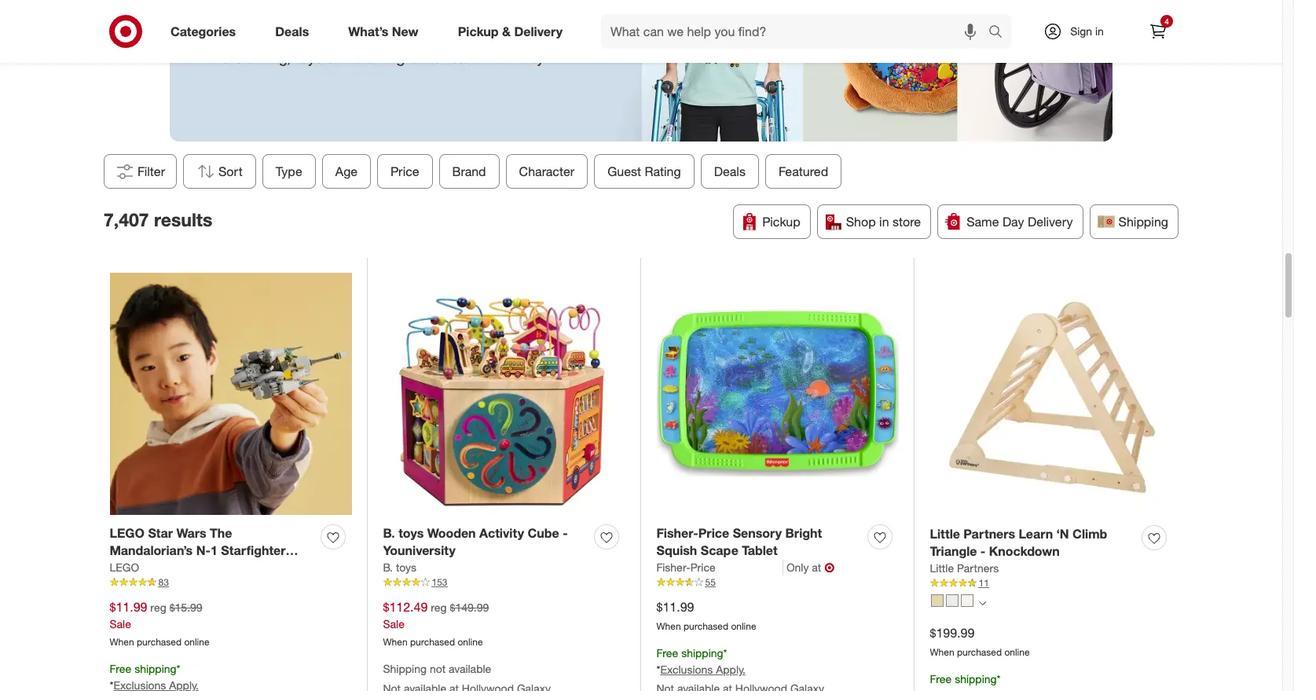 Task type: describe. For each thing, give the bounding box(es) containing it.
wars
[[176, 525, 206, 541]]

wooden
[[427, 525, 476, 541]]

$11.99 for reg
[[110, 599, 147, 615]]

reg for $112.49
[[431, 601, 447, 614]]

knockdown
[[990, 544, 1060, 559]]

type button
[[262, 154, 316, 188]]

pickup & delivery
[[458, 23, 563, 39]]

b. toys wooden activity cube - youniversity link
[[383, 524, 588, 560]]

when inside $11.99 when purchased online
[[657, 621, 681, 632]]

only
[[787, 561, 809, 574]]

price inside button
[[391, 163, 420, 179]]

b. toys wooden activity cube - youniversity
[[383, 525, 568, 559]]

categories
[[171, 23, 236, 39]]

natural image
[[931, 594, 944, 607]]

0 horizontal spatial &
[[327, 48, 337, 66]]

search button
[[982, 14, 1020, 52]]

guest rating button
[[595, 154, 695, 188]]

shop inside explore the kids' adaptive shop find clothing, toys & more to grow & learn their way.
[[335, 8, 408, 44]]

online inside $11.99 reg $15.99 sale when purchased online
[[184, 636, 210, 648]]

clothing,
[[235, 48, 291, 66]]

explore
[[202, 0, 309, 13]]

deals for deals 'button'
[[715, 163, 746, 179]]

pickup for pickup & delivery
[[458, 23, 499, 39]]

search
[[982, 25, 1020, 41]]

fisher-price sensory bright squish scape tablet
[[657, 525, 823, 559]]

the
[[210, 525, 232, 541]]

sign
[[1071, 24, 1093, 38]]

shipping for fisher-price sensory bright squish scape tablet
[[682, 646, 724, 660]]

¬
[[825, 560, 835, 576]]

sale for $11.99
[[110, 617, 131, 631]]

* down $11.99 reg $15.99 sale when purchased online
[[177, 662, 180, 675]]

$15.99
[[170, 601, 203, 614]]

4
[[1165, 17, 1170, 26]]

online inside $199.99 when purchased online
[[1005, 647, 1030, 658]]

75363
[[187, 561, 222, 577]]

toys for b. toys
[[396, 561, 417, 574]]

What can we help you find? suggestions appear below search field
[[602, 14, 993, 49]]

cube
[[528, 525, 560, 541]]

delivery for pickup & delivery
[[515, 23, 563, 39]]

in for sign
[[1096, 24, 1105, 38]]

soft white image
[[946, 594, 959, 607]]

* down $11.99 when purchased online
[[657, 663, 661, 676]]

what's
[[348, 23, 389, 39]]

n-
[[196, 543, 211, 559]]

price for fisher-price sensory bright squish scape tablet
[[699, 525, 730, 541]]

type
[[276, 163, 303, 179]]

all colors element
[[979, 598, 986, 607]]

little partners learn 'n climb triangle - knockdown
[[931, 526, 1108, 559]]

$199.99 when purchased online
[[931, 625, 1030, 658]]

lego star wars the mandalorian's n-1 starfighter microfighter 75363
[[110, 525, 286, 577]]

$199.99
[[931, 625, 975, 641]]

lego star wars the mandalorian's n-1 starfighter microfighter 75363 link
[[110, 524, 315, 577]]

starfighter
[[221, 543, 286, 559]]

adaptive
[[202, 8, 326, 44]]

age button
[[322, 154, 371, 188]]

sign in
[[1071, 24, 1105, 38]]

exclusions apply. link
[[661, 663, 746, 676]]

- inside 'b. toys wooden activity cube - youniversity'
[[563, 525, 568, 541]]

toys inside explore the kids' adaptive shop find clothing, toys & more to grow & learn their way.
[[295, 48, 323, 66]]

2 horizontal spatial &
[[502, 23, 511, 39]]

b. toys
[[383, 561, 417, 574]]

filter
[[138, 163, 165, 179]]

pickup button
[[734, 204, 811, 239]]

mandalorian's
[[110, 543, 193, 559]]

in for shop
[[880, 214, 890, 229]]

price button
[[378, 154, 433, 188]]

153 link
[[383, 576, 625, 590]]

reg for $11.99
[[150, 601, 166, 614]]

$11.99 when purchased online
[[657, 599, 757, 632]]

bright
[[786, 525, 823, 541]]

grow
[[397, 48, 430, 66]]

little for little partners learn 'n climb triangle - knockdown
[[931, 526, 961, 541]]

b. for b. toys
[[383, 561, 393, 574]]

sign in link
[[1031, 14, 1129, 49]]

apply.
[[716, 663, 746, 676]]

price for fisher-price
[[691, 561, 716, 574]]

tablet
[[742, 543, 778, 559]]

new
[[392, 23, 419, 39]]

sensory
[[733, 525, 782, 541]]

'n
[[1057, 526, 1070, 541]]

55
[[706, 577, 716, 588]]

shipping not available
[[383, 662, 492, 675]]

soft white with natural image
[[961, 594, 974, 607]]

microfighter
[[110, 561, 183, 577]]

0 horizontal spatial free shipping *
[[110, 662, 180, 675]]

climb
[[1073, 526, 1108, 541]]

exclusions
[[661, 663, 713, 676]]

free shipping * * exclusions apply.
[[657, 646, 746, 676]]

not
[[430, 662, 446, 675]]

shop inside shop in store button
[[847, 214, 876, 229]]

same
[[967, 214, 1000, 229]]

fisher- for fisher-price sensory bright squish scape tablet
[[657, 525, 699, 541]]

featured
[[779, 163, 829, 179]]

7,407 results
[[104, 209, 213, 231]]

to
[[379, 48, 392, 66]]

triangle
[[931, 544, 978, 559]]

brand
[[453, 163, 486, 179]]

character button
[[506, 154, 588, 188]]

pickup & delivery link
[[445, 14, 583, 49]]

purchased inside $11.99 when purchased online
[[684, 621, 729, 632]]

1
[[211, 543, 218, 559]]

$149.99
[[450, 601, 489, 614]]

shop in store button
[[817, 204, 932, 239]]

sort
[[219, 163, 243, 179]]

b. for b. toys wooden activity cube - youniversity
[[383, 525, 395, 541]]

what's new link
[[335, 14, 438, 49]]



Task type: vqa. For each thing, say whether or not it's contained in the screenshot.
AGE button
yes



Task type: locate. For each thing, give the bounding box(es) containing it.
when up the 'exclusions'
[[657, 621, 681, 632]]

2 vertical spatial price
[[691, 561, 716, 574]]

filter button
[[104, 154, 177, 188]]

purchased down $15.99
[[137, 636, 182, 648]]

$11.99 reg $15.99 sale when purchased online
[[110, 599, 210, 648]]

0 horizontal spatial free
[[110, 662, 131, 675]]

2 b. from the top
[[383, 561, 393, 574]]

reg
[[150, 601, 166, 614], [431, 601, 447, 614]]

more
[[341, 48, 375, 66]]

partners for little partners learn 'n climb triangle - knockdown
[[964, 526, 1016, 541]]

1 horizontal spatial free shipping *
[[931, 672, 1001, 686]]

1 horizontal spatial in
[[1096, 24, 1105, 38]]

store
[[893, 214, 922, 229]]

fisher-price link
[[657, 560, 784, 576]]

purchased up free shipping * * exclusions apply. on the bottom of the page
[[684, 621, 729, 632]]

4 link
[[1142, 14, 1176, 49]]

purchased
[[684, 621, 729, 632], [137, 636, 182, 648], [410, 636, 455, 648], [958, 647, 1003, 658]]

0 horizontal spatial $11.99
[[110, 599, 147, 615]]

reg down the 153
[[431, 601, 447, 614]]

$11.99 inside $11.99 when purchased online
[[657, 599, 695, 615]]

2 lego from the top
[[110, 561, 139, 574]]

0 vertical spatial pickup
[[458, 23, 499, 39]]

1 horizontal spatial pickup
[[763, 214, 801, 229]]

the
[[318, 0, 363, 13]]

delivery up way.
[[515, 23, 563, 39]]

2 sale from the left
[[383, 617, 405, 631]]

shipping down $199.99 when purchased online
[[955, 672, 997, 686]]

$11.99 down 'fisher-price'
[[657, 599, 695, 615]]

1 horizontal spatial shipping
[[682, 646, 724, 660]]

fisher- for fisher-price
[[657, 561, 691, 574]]

pickup for pickup
[[763, 214, 801, 229]]

way.
[[518, 48, 547, 66]]

b. up youniversity
[[383, 525, 395, 541]]

when down lego link
[[110, 636, 134, 648]]

shop up more
[[335, 8, 408, 44]]

shipping for shipping not available
[[383, 662, 427, 675]]

11 link
[[931, 577, 1173, 590]]

delivery for same day delivery
[[1028, 214, 1074, 229]]

2 $11.99 from the left
[[657, 599, 695, 615]]

lego
[[110, 525, 145, 541], [110, 561, 139, 574]]

little up 'triangle'
[[931, 526, 961, 541]]

7,407
[[104, 209, 149, 231]]

0 horizontal spatial deals
[[275, 23, 309, 39]]

squish
[[657, 543, 698, 559]]

partners
[[964, 526, 1016, 541], [958, 562, 1000, 575]]

partners inside "little partners learn 'n climb triangle - knockdown"
[[964, 526, 1016, 541]]

0 horizontal spatial in
[[880, 214, 890, 229]]

when down $112.49
[[383, 636, 408, 648]]

1 b. from the top
[[383, 525, 395, 541]]

delivery right day
[[1028, 214, 1074, 229]]

online inside $11.99 when purchased online
[[732, 621, 757, 632]]

55 link
[[657, 576, 899, 590]]

$112.49
[[383, 599, 428, 615]]

partners up 11
[[958, 562, 1000, 575]]

1 vertical spatial delivery
[[1028, 214, 1074, 229]]

lego inside lego star wars the mandalorian's n-1 starfighter microfighter 75363
[[110, 525, 145, 541]]

toys inside 'b. toys wooden activity cube - youniversity'
[[399, 525, 424, 541]]

when inside '$112.49 reg $149.99 sale when purchased online'
[[383, 636, 408, 648]]

deals link
[[262, 14, 329, 49]]

1 vertical spatial shipping
[[383, 662, 427, 675]]

brand button
[[439, 154, 500, 188]]

1 vertical spatial toys
[[399, 525, 424, 541]]

character
[[519, 163, 575, 179]]

0 vertical spatial deals
[[275, 23, 309, 39]]

price
[[391, 163, 420, 179], [699, 525, 730, 541], [691, 561, 716, 574]]

* up the apply.
[[724, 646, 728, 660]]

sale down lego link
[[110, 617, 131, 631]]

1 horizontal spatial delivery
[[1028, 214, 1074, 229]]

when
[[657, 621, 681, 632], [110, 636, 134, 648], [383, 636, 408, 648], [931, 647, 955, 658]]

pickup inside pickup & delivery link
[[458, 23, 499, 39]]

explore the kids' adaptive shop find clothing, toys & more to grow & learn their way.
[[202, 0, 547, 66]]

1 vertical spatial lego
[[110, 561, 139, 574]]

lego down mandalorian's
[[110, 561, 139, 574]]

1 sale from the left
[[110, 617, 131, 631]]

0 vertical spatial in
[[1096, 24, 1105, 38]]

0 vertical spatial b.
[[383, 525, 395, 541]]

fisher- down 'squish' at bottom
[[657, 561, 691, 574]]

free
[[657, 646, 679, 660], [110, 662, 131, 675], [931, 672, 952, 686]]

price inside the fisher-price sensory bright squish scape tablet
[[699, 525, 730, 541]]

free for lego star wars the mandalorian's n-1 starfighter microfighter 75363
[[110, 662, 131, 675]]

1 horizontal spatial sale
[[383, 617, 405, 631]]

free shipping * down $199.99 when purchased online
[[931, 672, 1001, 686]]

pickup down "featured" button
[[763, 214, 801, 229]]

2 fisher- from the top
[[657, 561, 691, 574]]

partners for little partners
[[958, 562, 1000, 575]]

scape
[[701, 543, 739, 559]]

1 $11.99 from the left
[[110, 599, 147, 615]]

sale
[[110, 617, 131, 631], [383, 617, 405, 631]]

1 horizontal spatial deals
[[715, 163, 746, 179]]

b. toys wooden activity cube - youniversity image
[[383, 273, 625, 515], [383, 273, 625, 515]]

1 vertical spatial b.
[[383, 561, 393, 574]]

1 reg from the left
[[150, 601, 166, 614]]

0 vertical spatial fisher-
[[657, 525, 699, 541]]

b. toys link
[[383, 560, 417, 576]]

lego link
[[110, 560, 139, 576]]

free shipping * down $11.99 reg $15.99 sale when purchased online
[[110, 662, 180, 675]]

delivery inside button
[[1028, 214, 1074, 229]]

1 little from the top
[[931, 526, 961, 541]]

toys right clothing,
[[295, 48, 323, 66]]

deals for deals link
[[275, 23, 309, 39]]

their
[[485, 48, 514, 66]]

little for little partners
[[931, 562, 955, 575]]

sale inside '$112.49 reg $149.99 sale when purchased online'
[[383, 617, 405, 631]]

little partners
[[931, 562, 1000, 575]]

find
[[202, 48, 231, 66]]

2 little from the top
[[931, 562, 955, 575]]

1 horizontal spatial shop
[[847, 214, 876, 229]]

rating
[[645, 163, 682, 179]]

activity
[[480, 525, 524, 541]]

& left more
[[327, 48, 337, 66]]

shipping up exclusions apply. link
[[682, 646, 724, 660]]

0 vertical spatial partners
[[964, 526, 1016, 541]]

featured button
[[766, 154, 842, 188]]

$11.99 for when
[[657, 599, 695, 615]]

little
[[931, 526, 961, 541], [931, 562, 955, 575]]

0 vertical spatial shop
[[335, 8, 408, 44]]

in left store
[[880, 214, 890, 229]]

- inside "little partners learn 'n climb triangle - knockdown"
[[981, 544, 986, 559]]

toys down youniversity
[[396, 561, 417, 574]]

shipping
[[682, 646, 724, 660], [135, 662, 177, 675], [955, 672, 997, 686]]

when inside $199.99 when purchased online
[[931, 647, 955, 658]]

1 vertical spatial pickup
[[763, 214, 801, 229]]

free inside free shipping * * exclusions apply.
[[657, 646, 679, 660]]

shipping for lego star wars the mandalorian's n-1 starfighter microfighter 75363
[[135, 662, 177, 675]]

little down 'triangle'
[[931, 562, 955, 575]]

pickup
[[458, 23, 499, 39], [763, 214, 801, 229]]

- right cube at bottom
[[563, 525, 568, 541]]

1 vertical spatial shop
[[847, 214, 876, 229]]

only at ¬
[[787, 560, 835, 576]]

shipping down $11.99 reg $15.99 sale when purchased online
[[135, 662, 177, 675]]

same day delivery
[[967, 214, 1074, 229]]

shop in store
[[847, 214, 922, 229]]

153
[[432, 577, 448, 588]]

0 vertical spatial toys
[[295, 48, 323, 66]]

0 horizontal spatial shipping
[[135, 662, 177, 675]]

in right sign
[[1096, 24, 1105, 38]]

when inside $11.99 reg $15.99 sale when purchased online
[[110, 636, 134, 648]]

shipping inside free shipping * * exclusions apply.
[[682, 646, 724, 660]]

delivery
[[515, 23, 563, 39], [1028, 214, 1074, 229]]

little inside "little partners learn 'n climb triangle - knockdown"
[[931, 526, 961, 541]]

2 horizontal spatial free
[[931, 672, 952, 686]]

0 horizontal spatial shop
[[335, 8, 408, 44]]

reg down 83
[[150, 601, 166, 614]]

fisher-price sensory bright squish scape tablet link
[[657, 524, 862, 560]]

age
[[336, 163, 358, 179]]

0 horizontal spatial reg
[[150, 601, 166, 614]]

in inside button
[[880, 214, 890, 229]]

0 vertical spatial shipping
[[1119, 214, 1169, 229]]

free up the 'exclusions'
[[657, 646, 679, 660]]

1 vertical spatial partners
[[958, 562, 1000, 575]]

price up scape
[[699, 525, 730, 541]]

partners up the 'knockdown'
[[964, 526, 1016, 541]]

little partners learn 'n climb triangle - knockdown link
[[931, 525, 1137, 561]]

learn
[[1019, 526, 1054, 541]]

purchased inside $11.99 reg $15.99 sale when purchased online
[[137, 636, 182, 648]]

1 horizontal spatial -
[[981, 544, 986, 559]]

1 fisher- from the top
[[657, 525, 699, 541]]

0 horizontal spatial -
[[563, 525, 568, 541]]

shipping button
[[1090, 204, 1179, 239]]

shop
[[335, 8, 408, 44], [847, 214, 876, 229]]

sale for $112.49
[[383, 617, 405, 631]]

deals up clothing,
[[275, 23, 309, 39]]

shipping
[[1119, 214, 1169, 229], [383, 662, 427, 675]]

-
[[563, 525, 568, 541], [981, 544, 986, 559]]

1 vertical spatial little
[[931, 562, 955, 575]]

fisher-price
[[657, 561, 716, 574]]

sale down $112.49
[[383, 617, 405, 631]]

0 vertical spatial little
[[931, 526, 961, 541]]

free down $199.99
[[931, 672, 952, 686]]

1 vertical spatial -
[[981, 544, 986, 559]]

1 horizontal spatial shipping
[[1119, 214, 1169, 229]]

pickup inside the pickup button
[[763, 214, 801, 229]]

results
[[154, 209, 213, 231]]

lego up mandalorian's
[[110, 525, 145, 541]]

sort button
[[183, 154, 256, 188]]

fisher-price sensory bright squish scape tablet image
[[657, 273, 899, 515], [657, 273, 899, 515]]

all colors image
[[979, 600, 986, 607]]

sale inside $11.99 reg $15.99 sale when purchased online
[[110, 617, 131, 631]]

price up 55
[[691, 561, 716, 574]]

$11.99 inside $11.99 reg $15.99 sale when purchased online
[[110, 599, 147, 615]]

in
[[1096, 24, 1105, 38], [880, 214, 890, 229]]

reg inside '$112.49 reg $149.99 sale when purchased online'
[[431, 601, 447, 614]]

lego for lego star wars the mandalorian's n-1 starfighter microfighter 75363
[[110, 525, 145, 541]]

0 horizontal spatial sale
[[110, 617, 131, 631]]

price right age "button"
[[391, 163, 420, 179]]

& up the "their"
[[502, 23, 511, 39]]

online inside '$112.49 reg $149.99 sale when purchased online'
[[458, 636, 483, 648]]

0 vertical spatial lego
[[110, 525, 145, 541]]

purchased inside $199.99 when purchased online
[[958, 647, 1003, 658]]

1 horizontal spatial &
[[434, 48, 443, 66]]

guest
[[608, 163, 642, 179]]

youniversity
[[383, 543, 456, 559]]

1 horizontal spatial reg
[[431, 601, 447, 614]]

free down $11.99 reg $15.99 sale when purchased online
[[110, 662, 131, 675]]

b. inside 'b. toys wooden activity cube - youniversity'
[[383, 525, 395, 541]]

1 lego from the top
[[110, 525, 145, 541]]

online
[[732, 621, 757, 632], [184, 636, 210, 648], [458, 636, 483, 648], [1005, 647, 1030, 658]]

free shipping *
[[110, 662, 180, 675], [931, 672, 1001, 686]]

fisher- up 'squish' at bottom
[[657, 525, 699, 541]]

lego star wars the mandalorian's n-1 starfighter microfighter 75363 image
[[110, 273, 352, 515], [110, 273, 352, 515]]

purchased up shipping not available
[[410, 636, 455, 648]]

& right grow at the left top
[[434, 48, 443, 66]]

purchased down $199.99
[[958, 647, 1003, 658]]

toys up youniversity
[[399, 525, 424, 541]]

shop left store
[[847, 214, 876, 229]]

guest rating
[[608, 163, 682, 179]]

1 vertical spatial price
[[699, 525, 730, 541]]

$11.99
[[110, 599, 147, 615], [657, 599, 695, 615]]

deals up the pickup button
[[715, 163, 746, 179]]

little partners learn 'n climb triangle - knockdown image
[[931, 273, 1173, 516], [931, 273, 1173, 516]]

reg inside $11.99 reg $15.99 sale when purchased online
[[150, 601, 166, 614]]

lego for lego
[[110, 561, 139, 574]]

0 horizontal spatial delivery
[[515, 23, 563, 39]]

- up little partners
[[981, 544, 986, 559]]

pickup up learn
[[458, 23, 499, 39]]

free for fisher-price sensory bright squish scape tablet
[[657, 646, 679, 660]]

b. down youniversity
[[383, 561, 393, 574]]

available
[[449, 662, 492, 675]]

shipping for shipping
[[1119, 214, 1169, 229]]

1 horizontal spatial $11.99
[[657, 599, 695, 615]]

0 vertical spatial -
[[563, 525, 568, 541]]

0 horizontal spatial pickup
[[458, 23, 499, 39]]

2 reg from the left
[[431, 601, 447, 614]]

2 vertical spatial toys
[[396, 561, 417, 574]]

0 vertical spatial delivery
[[515, 23, 563, 39]]

what's new
[[348, 23, 419, 39]]

2 horizontal spatial shipping
[[955, 672, 997, 686]]

shipping inside button
[[1119, 214, 1169, 229]]

1 vertical spatial in
[[880, 214, 890, 229]]

1 vertical spatial deals
[[715, 163, 746, 179]]

purchased inside '$112.49 reg $149.99 sale when purchased online'
[[410, 636, 455, 648]]

deals inside 'button'
[[715, 163, 746, 179]]

0 vertical spatial price
[[391, 163, 420, 179]]

* down $199.99 when purchased online
[[997, 672, 1001, 686]]

at
[[812, 561, 822, 574]]

1 vertical spatial fisher-
[[657, 561, 691, 574]]

$112.49 reg $149.99 sale when purchased online
[[383, 599, 489, 648]]

fisher- inside the fisher-price sensory bright squish scape tablet
[[657, 525, 699, 541]]

day
[[1003, 214, 1025, 229]]

1 horizontal spatial free
[[657, 646, 679, 660]]

deals
[[275, 23, 309, 39], [715, 163, 746, 179]]

0 horizontal spatial shipping
[[383, 662, 427, 675]]

$11.99 down lego link
[[110, 599, 147, 615]]

&
[[502, 23, 511, 39], [327, 48, 337, 66], [434, 48, 443, 66]]

toys for b. toys wooden activity cube - youniversity
[[399, 525, 424, 541]]

when down $199.99
[[931, 647, 955, 658]]



